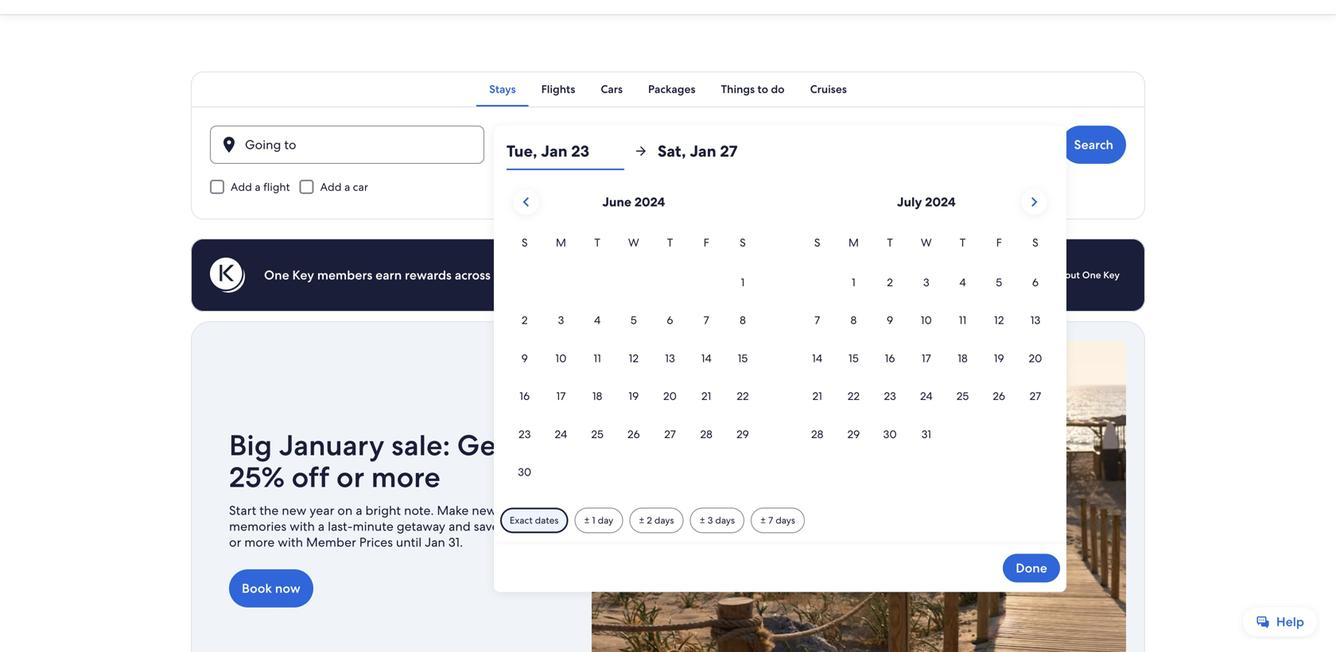 Task type: vqa. For each thing, say whether or not it's contained in the screenshot.


Task type: locate. For each thing, give the bounding box(es) containing it.
1 horizontal spatial key
[[1104, 269, 1120, 281]]

0 vertical spatial 2 button
[[872, 264, 909, 301]]

0 vertical spatial 19 button
[[981, 340, 1018, 377]]

0 vertical spatial 16 button
[[872, 340, 909, 377]]

4 left learn
[[960, 275, 967, 290]]

1 horizontal spatial 8
[[851, 313, 857, 328]]

w inside july 2024 element
[[921, 236, 932, 250]]

2 21 from the left
[[813, 389, 823, 403]]

0 vertical spatial 9
[[887, 313, 894, 328]]

0 horizontal spatial 16
[[520, 389, 530, 403]]

1 horizontal spatial 16
[[885, 351, 896, 365]]

±
[[584, 514, 590, 527], [639, 514, 645, 527], [700, 514, 706, 527], [761, 514, 766, 527]]

8 button
[[725, 302, 761, 339], [836, 302, 872, 339]]

9 inside june 2024 element
[[522, 351, 528, 365]]

1 inside july 2024 element
[[852, 275, 856, 290]]

1 vertical spatial 11
[[594, 351, 601, 365]]

0 vertical spatial 5 button
[[981, 264, 1018, 301]]

27 inside july 2024 element
[[1030, 389, 1042, 403]]

5 button
[[981, 264, 1018, 301], [616, 302, 652, 339]]

f
[[704, 236, 710, 250], [997, 236, 1002, 250]]

1 vertical spatial 2
[[522, 313, 528, 328]]

days
[[655, 514, 674, 527], [716, 514, 735, 527], [776, 514, 796, 527]]

19 inside june 2024 element
[[629, 389, 639, 403]]

0 horizontal spatial 19
[[629, 389, 639, 403]]

1 horizontal spatial 15
[[849, 351, 859, 365]]

exact
[[510, 514, 533, 527]]

w for june
[[629, 236, 640, 250]]

8 inside june 2024 element
[[740, 313, 746, 328]]

2 14 from the left
[[813, 351, 823, 365]]

2024 right june
[[635, 194, 665, 210]]

1 horizontal spatial more
[[371, 459, 441, 496]]

1 horizontal spatial 10
[[921, 313, 932, 328]]

25%
[[229, 459, 285, 496], [502, 518, 527, 535]]

28
[[701, 427, 713, 441], [812, 427, 824, 441]]

17
[[922, 351, 932, 365], [557, 389, 566, 403]]

0 vertical spatial or
[[337, 459, 365, 496]]

6 button
[[1018, 264, 1054, 301], [652, 302, 689, 339]]

6 down vrbo
[[667, 313, 674, 328]]

1 horizontal spatial 17
[[922, 351, 932, 365]]

1 vertical spatial 9
[[522, 351, 528, 365]]

tab list containing stays
[[191, 72, 1146, 107]]

9 for topmost the 9 button
[[887, 313, 894, 328]]

new right "the"
[[282, 502, 307, 519]]

5 button inside july 2024 element
[[981, 264, 1018, 301]]

0 horizontal spatial f
[[704, 236, 710, 250]]

1 vertical spatial 10
[[556, 351, 567, 365]]

2 f from the left
[[997, 236, 1002, 250]]

25
[[957, 389, 969, 403], [591, 427, 604, 441]]

12 inside june 2024 element
[[629, 351, 639, 365]]

w down june 2024
[[629, 236, 640, 250]]

± right day
[[639, 514, 645, 527]]

0 horizontal spatial 21 button
[[689, 378, 725, 415]]

26 button
[[981, 378, 1018, 415], [616, 416, 652, 452]]

big january sale: get 25% off or more main content
[[0, 14, 1337, 652]]

1 1 button from the left
[[725, 264, 761, 301]]

0 vertical spatial 10
[[921, 313, 932, 328]]

0 horizontal spatial one
[[264, 267, 289, 284]]

make
[[437, 502, 469, 519]]

1 15 from the left
[[738, 351, 748, 365]]

1 f from the left
[[704, 236, 710, 250]]

4 t from the left
[[960, 236, 966, 250]]

0 horizontal spatial key
[[292, 267, 314, 284]]

1 2024 from the left
[[635, 194, 665, 210]]

next month image
[[1025, 193, 1044, 212]]

28 inside june 2024 element
[[701, 427, 713, 441]]

prices
[[359, 534, 393, 551]]

11 button
[[945, 302, 981, 339], [579, 340, 616, 377]]

22 button
[[725, 378, 761, 415], [836, 378, 872, 415]]

1
[[741, 275, 745, 290], [852, 275, 856, 290], [592, 514, 596, 527]]

2 22 from the left
[[848, 389, 860, 403]]

1 ± from the left
[[584, 514, 590, 527]]

one left the members
[[264, 267, 289, 284]]

4 down hotels.com,
[[594, 313, 601, 328]]

21 inside july 2024 element
[[813, 389, 823, 403]]

flights link
[[529, 72, 588, 107]]

30 button up exact
[[507, 454, 543, 490]]

18
[[958, 351, 968, 365], [593, 389, 603, 403]]

0 horizontal spatial more
[[244, 534, 275, 551]]

24
[[921, 389, 933, 403], [555, 427, 568, 441]]

add left flight
[[231, 180, 252, 194]]

5 inside june 2024 element
[[631, 313, 637, 328]]

m inside june 2024 element
[[556, 236, 567, 250]]

t
[[595, 236, 601, 250], [667, 236, 673, 250], [887, 236, 893, 250], [960, 236, 966, 250]]

4 button down hotels.com,
[[579, 302, 616, 339]]

jan inside big january sale: get 25% off or more start the new year on a bright note. make new memories with a last-minute getaway and save 25% or more with member prices until jan 31.
[[425, 534, 445, 551]]

2 2024 from the left
[[926, 194, 956, 210]]

0 vertical spatial 25
[[957, 389, 969, 403]]

9 for the 9 button to the bottom
[[522, 351, 528, 365]]

1 horizontal spatial 30
[[884, 427, 897, 441]]

1 vertical spatial 12
[[629, 351, 639, 365]]

21 for first 21 button
[[702, 389, 712, 403]]

stays
[[489, 82, 516, 96]]

1 horizontal spatial 1
[[741, 275, 745, 290]]

1 inside june 2024 element
[[741, 275, 745, 290]]

-
[[570, 143, 575, 160]]

a
[[255, 180, 261, 194], [344, 180, 350, 194], [356, 502, 363, 519], [318, 518, 325, 535]]

19
[[994, 351, 1005, 365], [629, 389, 639, 403]]

0 horizontal spatial 22
[[737, 389, 749, 403]]

1 vertical spatial 16
[[520, 389, 530, 403]]

27 button
[[1018, 378, 1054, 415], [652, 416, 689, 452]]

add left car
[[320, 180, 342, 194]]

6 inside july 2024 element
[[1033, 275, 1039, 290]]

or up on
[[337, 459, 365, 496]]

12 for the topmost 12 button
[[995, 313, 1005, 328]]

1 horizontal spatial 27 button
[[1018, 378, 1054, 415]]

21 for second 21 button from the left
[[813, 389, 823, 403]]

30 inside june 2024 element
[[518, 465, 532, 479]]

25% up "the"
[[229, 459, 285, 496]]

with right "the"
[[290, 518, 315, 535]]

0 horizontal spatial 29
[[737, 427, 749, 441]]

31 button
[[909, 416, 945, 452]]

1 vertical spatial and
[[449, 518, 471, 535]]

7 inside july 2024 element
[[815, 313, 821, 328]]

23 button
[[872, 378, 909, 415], [507, 416, 543, 452]]

0 horizontal spatial m
[[556, 236, 567, 250]]

2
[[887, 275, 894, 290], [522, 313, 528, 328], [647, 514, 652, 527]]

or
[[337, 459, 365, 496], [229, 534, 241, 551]]

1 m from the left
[[556, 236, 567, 250]]

minute
[[353, 518, 394, 535]]

23 button up 31 button
[[872, 378, 909, 415]]

1 horizontal spatial 21 button
[[800, 378, 836, 415]]

1 horizontal spatial 11
[[959, 313, 967, 328]]

1 vertical spatial 5 button
[[616, 302, 652, 339]]

0 horizontal spatial 26
[[628, 427, 640, 441]]

1 vertical spatial 13
[[665, 351, 675, 365]]

f inside june 2024 element
[[704, 236, 710, 250]]

1 horizontal spatial 14
[[813, 351, 823, 365]]

1 vertical spatial 19 button
[[616, 378, 652, 415]]

1 horizontal spatial 5
[[996, 275, 1003, 290]]

1 8 from the left
[[740, 313, 746, 328]]

13 inside june 2024 element
[[665, 351, 675, 365]]

6
[[1033, 275, 1039, 290], [667, 313, 674, 328]]

21 button
[[689, 378, 725, 415], [800, 378, 836, 415]]

more up note.
[[371, 459, 441, 496]]

29
[[737, 427, 749, 441], [848, 427, 860, 441]]

m
[[556, 236, 567, 250], [849, 236, 859, 250]]

23 button right get at the bottom left
[[507, 416, 543, 452]]

0 horizontal spatial 14 button
[[689, 340, 725, 377]]

june 2024 element
[[507, 234, 761, 492]]

1 29 from the left
[[737, 427, 749, 441]]

30 button
[[872, 416, 909, 452], [507, 454, 543, 490]]

new right make
[[472, 502, 497, 519]]

26 inside july 2024 element
[[993, 389, 1006, 403]]

30 button left 31
[[872, 416, 909, 452]]

29 inside july 2024 element
[[848, 427, 860, 441]]

sat, jan 27 button
[[658, 132, 776, 170]]

0 vertical spatial 24
[[921, 389, 933, 403]]

1 7 button from the left
[[689, 302, 725, 339]]

17 button
[[909, 340, 945, 377], [543, 378, 579, 415]]

1 horizontal spatial 25 button
[[945, 378, 981, 415]]

cruises link
[[798, 72, 860, 107]]

14 button
[[689, 340, 725, 377], [800, 340, 836, 377]]

2 ± from the left
[[639, 514, 645, 527]]

15
[[738, 351, 748, 365], [849, 351, 859, 365]]

25% right save
[[502, 518, 527, 535]]

6 button left 'about'
[[1018, 264, 1054, 301]]

15 inside june 2024 element
[[738, 351, 748, 365]]

15 for second the 15 button from the left
[[849, 351, 859, 365]]

learn about one key
[[1028, 269, 1120, 281]]

28 inside july 2024 element
[[812, 427, 824, 441]]

1 horizontal spatial 18 button
[[945, 340, 981, 377]]

1 horizontal spatial 25
[[957, 389, 969, 403]]

key right 'about'
[[1104, 269, 1120, 281]]

30
[[884, 427, 897, 441], [518, 465, 532, 479]]

0 horizontal spatial and
[[449, 518, 471, 535]]

w inside june 2024 element
[[629, 236, 640, 250]]

0 vertical spatial 2
[[887, 275, 894, 290]]

2 1 button from the left
[[836, 264, 872, 301]]

1 horizontal spatial 15 button
[[836, 340, 872, 377]]

1 horizontal spatial f
[[997, 236, 1002, 250]]

1 21 button from the left
[[689, 378, 725, 415]]

1 8 button from the left
[[725, 302, 761, 339]]

0 horizontal spatial 25 button
[[579, 416, 616, 452]]

7
[[704, 313, 710, 328], [815, 313, 821, 328], [769, 514, 774, 527]]

w for july
[[921, 236, 932, 250]]

9 button
[[872, 302, 909, 339], [507, 340, 543, 377]]

1 22 from the left
[[737, 389, 749, 403]]

add for add a flight
[[231, 180, 252, 194]]

0 vertical spatial 13
[[1031, 313, 1041, 328]]

1 horizontal spatial 29
[[848, 427, 860, 441]]

0 horizontal spatial 9 button
[[507, 340, 543, 377]]

1 vertical spatial 24 button
[[543, 416, 579, 452]]

a left flight
[[255, 180, 261, 194]]

1 horizontal spatial 12 button
[[981, 302, 1018, 339]]

1 28 button from the left
[[689, 416, 725, 452]]

3
[[924, 275, 930, 290], [558, 313, 564, 328], [708, 514, 713, 527]]

17 inside july 2024 element
[[922, 351, 932, 365]]

5 inside july 2024 element
[[996, 275, 1003, 290]]

2 15 from the left
[[849, 351, 859, 365]]

1 s from the left
[[522, 236, 528, 250]]

± right ± 3 days
[[761, 514, 766, 527]]

0 horizontal spatial 8 button
[[725, 302, 761, 339]]

6 button inside june 2024 element
[[652, 302, 689, 339]]

tue, jan 23 button
[[507, 132, 625, 170]]

15 inside july 2024 element
[[849, 351, 859, 365]]

a left car
[[344, 180, 350, 194]]

19 for "19" button to the bottom
[[629, 389, 639, 403]]

20 button
[[1018, 340, 1054, 377], [652, 378, 689, 415]]

1 w from the left
[[629, 236, 640, 250]]

m inside july 2024 element
[[849, 236, 859, 250]]

0 horizontal spatial 12 button
[[616, 340, 652, 377]]

1 horizontal spatial 24 button
[[909, 378, 945, 415]]

big
[[229, 427, 272, 464]]

0 horizontal spatial 25
[[591, 427, 604, 441]]

5 button down vrbo
[[616, 302, 652, 339]]

july
[[897, 194, 923, 210]]

new
[[282, 502, 307, 519], [472, 502, 497, 519]]

1 21 from the left
[[702, 389, 712, 403]]

1 vertical spatial 30
[[518, 465, 532, 479]]

previous month image
[[517, 193, 536, 212]]

1 button
[[725, 264, 761, 301], [836, 264, 872, 301]]

tab list
[[191, 72, 1146, 107]]

one right 'about'
[[1083, 269, 1102, 281]]

1 28 from the left
[[701, 427, 713, 441]]

1 vertical spatial 3 button
[[543, 302, 579, 339]]

0 horizontal spatial 5
[[631, 313, 637, 328]]

2 button
[[872, 264, 909, 301], [507, 302, 543, 339]]

11 inside july 2024 element
[[959, 313, 967, 328]]

done
[[1016, 560, 1048, 577]]

days left ± 3 days
[[655, 514, 674, 527]]

search button
[[1062, 126, 1127, 164]]

2 w from the left
[[921, 236, 932, 250]]

30 up exact
[[518, 465, 532, 479]]

2 horizontal spatial 2
[[887, 275, 894, 290]]

tue,
[[507, 141, 538, 162]]

more
[[371, 459, 441, 496], [244, 534, 275, 551]]

2024 for june 2024
[[635, 194, 665, 210]]

1 vertical spatial 4 button
[[579, 302, 616, 339]]

13 inside july 2024 element
[[1031, 313, 1041, 328]]

1 vertical spatial 18
[[593, 389, 603, 403]]

3 ± from the left
[[700, 514, 706, 527]]

7 for second 7 button from left
[[815, 313, 821, 328]]

1 for 30
[[741, 275, 745, 290]]

1 22 button from the left
[[725, 378, 761, 415]]

0 vertical spatial 27 button
[[1018, 378, 1054, 415]]

days left ± 7 days
[[716, 514, 735, 527]]

6 button down vrbo
[[652, 302, 689, 339]]

application
[[507, 183, 1054, 492]]

4
[[960, 275, 967, 290], [594, 313, 601, 328]]

26 inside june 2024 element
[[628, 427, 640, 441]]

5 button left learn
[[981, 264, 1018, 301]]

4 button left learn
[[945, 264, 981, 301]]

30 inside july 2024 element
[[884, 427, 897, 441]]

1 button for 30
[[725, 264, 761, 301]]

days for ± 3 days
[[716, 514, 735, 527]]

application containing june 2024
[[507, 183, 1054, 492]]

2 14 button from the left
[[800, 340, 836, 377]]

1 vertical spatial 3
[[558, 313, 564, 328]]

more down "the"
[[244, 534, 275, 551]]

0 horizontal spatial 2 button
[[507, 302, 543, 339]]

tue, jan 23
[[507, 141, 590, 162]]

1 14 from the left
[[702, 351, 712, 365]]

26
[[993, 389, 1006, 403], [628, 427, 640, 441]]

expedia,
[[494, 267, 544, 284]]

5
[[996, 275, 1003, 290], [631, 313, 637, 328]]

19 for rightmost "19" button
[[994, 351, 1005, 365]]

29 inside june 2024 element
[[737, 427, 749, 441]]

± left day
[[584, 514, 590, 527]]

2 21 button from the left
[[800, 378, 836, 415]]

1 days from the left
[[655, 514, 674, 527]]

22 inside june 2024 element
[[737, 389, 749, 403]]

1 t from the left
[[595, 236, 601, 250]]

0 vertical spatial 26
[[993, 389, 1006, 403]]

22 inside july 2024 element
[[848, 389, 860, 403]]

1 add from the left
[[231, 180, 252, 194]]

18 inside june 2024 element
[[593, 389, 603, 403]]

7 inside june 2024 element
[[704, 313, 710, 328]]

0 vertical spatial 18 button
[[945, 340, 981, 377]]

1 vertical spatial 19
[[629, 389, 639, 403]]

21 inside june 2024 element
[[702, 389, 712, 403]]

2 8 from the left
[[851, 313, 857, 328]]

or down start
[[229, 534, 241, 551]]

19 inside july 2024 element
[[994, 351, 1005, 365]]

25 button
[[945, 378, 981, 415], [579, 416, 616, 452]]

1 horizontal spatial and
[[620, 267, 642, 284]]

2 29 from the left
[[848, 427, 860, 441]]

and left save
[[449, 518, 471, 535]]

1 horizontal spatial 7 button
[[800, 302, 836, 339]]

13 button
[[1018, 302, 1054, 339], [652, 340, 689, 377]]

1 horizontal spatial days
[[716, 514, 735, 527]]

2 7 button from the left
[[800, 302, 836, 339]]

1 vertical spatial 25%
[[502, 518, 527, 535]]

2 29 button from the left
[[836, 416, 872, 452]]

2 28 from the left
[[812, 427, 824, 441]]

until
[[396, 534, 422, 551]]

27
[[720, 141, 738, 162], [602, 143, 615, 160], [1030, 389, 1042, 403], [665, 427, 676, 441]]

rewards
[[405, 267, 452, 284]]

28 for 1st the 28 button from right
[[812, 427, 824, 441]]

9 inside july 2024 element
[[887, 313, 894, 328]]

1 horizontal spatial 9 button
[[872, 302, 909, 339]]

key left the members
[[292, 267, 314, 284]]

f inside july 2024 element
[[997, 236, 1002, 250]]

w down july 2024
[[921, 236, 932, 250]]

25 button inside july 2024 element
[[945, 378, 981, 415]]

a left last-
[[318, 518, 325, 535]]

0 vertical spatial more
[[371, 459, 441, 496]]

start
[[229, 502, 256, 519]]

17 inside june 2024 element
[[557, 389, 566, 403]]

1 horizontal spatial 28 button
[[800, 416, 836, 452]]

8
[[740, 313, 746, 328], [851, 313, 857, 328]]

12 inside july 2024 element
[[995, 313, 1005, 328]]

4 ± from the left
[[761, 514, 766, 527]]

2024 right july
[[926, 194, 956, 210]]

1 horizontal spatial 30 button
[[872, 416, 909, 452]]

11 inside june 2024 element
[[594, 351, 601, 365]]

1 horizontal spatial w
[[921, 236, 932, 250]]

days right ± 3 days
[[776, 514, 796, 527]]

2 days from the left
[[716, 514, 735, 527]]

1 vertical spatial more
[[244, 534, 275, 551]]

2 add from the left
[[320, 180, 342, 194]]

2 m from the left
[[849, 236, 859, 250]]

big january sale: get 25% off or more start the new year on a bright note. make new memories with a last-minute getaway and save 25% or more with member prices until jan 31.
[[229, 427, 527, 551]]

2 horizontal spatial 7
[[815, 313, 821, 328]]

1 horizontal spatial 1 button
[[836, 264, 872, 301]]

30 left 31
[[884, 427, 897, 441]]

3 days from the left
[[776, 514, 796, 527]]

1 horizontal spatial 29 button
[[836, 416, 872, 452]]

sat, jan 27
[[658, 141, 738, 162]]

14 inside july 2024 element
[[813, 351, 823, 365]]

± right ± 2 days
[[700, 514, 706, 527]]

0 horizontal spatial 22 button
[[725, 378, 761, 415]]

0 horizontal spatial 28
[[701, 427, 713, 441]]

1 29 button from the left
[[725, 416, 761, 452]]

memories
[[229, 518, 287, 535]]

and left vrbo
[[620, 267, 642, 284]]

book now
[[242, 580, 301, 597]]

6 left 'about'
[[1033, 275, 1039, 290]]



Task type: describe. For each thing, give the bounding box(es) containing it.
june 2024
[[603, 194, 665, 210]]

5 for 5 "button" within june 2024 element
[[631, 313, 637, 328]]

f for june 2024
[[704, 236, 710, 250]]

8 inside july 2024 element
[[851, 313, 857, 328]]

sat,
[[658, 141, 686, 162]]

0 vertical spatial 9 button
[[872, 302, 909, 339]]

get
[[457, 427, 507, 464]]

things to do
[[721, 82, 785, 96]]

± for ± 7 days
[[761, 514, 766, 527]]

earn
[[376, 267, 402, 284]]

1 button for 6
[[836, 264, 872, 301]]

25 inside july 2024 element
[[957, 389, 969, 403]]

0 horizontal spatial 25%
[[229, 459, 285, 496]]

0 horizontal spatial 10 button
[[543, 340, 579, 377]]

0 horizontal spatial 3 button
[[543, 302, 579, 339]]

0 vertical spatial 13 button
[[1018, 302, 1054, 339]]

off
[[292, 459, 330, 496]]

± 7 days
[[761, 514, 796, 527]]

0 vertical spatial 17 button
[[909, 340, 945, 377]]

now
[[275, 580, 301, 597]]

add for add a car
[[320, 180, 342, 194]]

search
[[1075, 136, 1114, 153]]

m for june 2024
[[556, 236, 567, 250]]

± for ± 2 days
[[639, 514, 645, 527]]

0 horizontal spatial 20
[[664, 389, 677, 403]]

exact dates
[[510, 514, 559, 527]]

application inside the big january sale: get 25% off or more main content
[[507, 183, 1054, 492]]

one key members earn rewards across expedia, hotels.com, and vrbo
[[264, 267, 673, 284]]

± for ± 3 days
[[700, 514, 706, 527]]

0 vertical spatial 12 button
[[981, 302, 1018, 339]]

16 inside june 2024 element
[[520, 389, 530, 403]]

book
[[242, 580, 272, 597]]

cars
[[601, 82, 623, 96]]

note.
[[404, 502, 434, 519]]

29 for 1st 29 button from the right
[[848, 427, 860, 441]]

done button
[[1004, 554, 1061, 583]]

31.
[[449, 534, 463, 551]]

the
[[260, 502, 279, 519]]

about
[[1055, 269, 1080, 281]]

1 vertical spatial 26 button
[[616, 416, 652, 452]]

2 new from the left
[[472, 502, 497, 519]]

2 28 button from the left
[[800, 416, 836, 452]]

0 horizontal spatial 23 button
[[507, 416, 543, 452]]

days for ± 7 days
[[776, 514, 796, 527]]

getaway
[[397, 518, 446, 535]]

stays link
[[477, 72, 529, 107]]

1 horizontal spatial 7
[[769, 514, 774, 527]]

2 inside july 2024 element
[[887, 275, 894, 290]]

3 t from the left
[[887, 236, 893, 250]]

cars link
[[588, 72, 636, 107]]

learn about one key link
[[1022, 263, 1127, 288]]

25 inside june 2024 element
[[591, 427, 604, 441]]

18 inside july 2024 element
[[958, 351, 968, 365]]

3 inside june 2024 element
[[558, 313, 564, 328]]

1 new from the left
[[282, 502, 307, 519]]

0 vertical spatial 20 button
[[1018, 340, 1054, 377]]

flight
[[263, 180, 290, 194]]

11 for the leftmost the '11' button
[[594, 351, 601, 365]]

january
[[279, 427, 385, 464]]

hotels.com,
[[547, 267, 617, 284]]

22 for second 22 button from the right
[[737, 389, 749, 403]]

june
[[603, 194, 632, 210]]

15 for 1st the 15 button from the left
[[738, 351, 748, 365]]

tab list inside the big january sale: get 25% off or more main content
[[191, 72, 1146, 107]]

1 horizontal spatial 26 button
[[981, 378, 1018, 415]]

2 s from the left
[[740, 236, 746, 250]]

0 vertical spatial 10 button
[[909, 302, 945, 339]]

last-
[[328, 518, 353, 535]]

and inside big january sale: get 25% off or more start the new year on a bright note. make new memories with a last-minute getaway and save 25% or more with member prices until jan 31.
[[449, 518, 471, 535]]

3 inside july 2024 element
[[924, 275, 930, 290]]

1 horizontal spatial 3
[[708, 514, 713, 527]]

10 inside june 2024 element
[[556, 351, 567, 365]]

23 inside july 2024 element
[[884, 389, 897, 403]]

0 vertical spatial 20
[[1029, 351, 1043, 365]]

jan 23 - jan 27 button
[[494, 126, 768, 164]]

directional image
[[634, 144, 648, 158]]

11 for top the '11' button
[[959, 313, 967, 328]]

± 1 day
[[584, 514, 614, 527]]

learn
[[1028, 269, 1052, 281]]

add a flight
[[231, 180, 290, 194]]

1 horizontal spatial 2
[[647, 514, 652, 527]]

4 s from the left
[[1033, 236, 1039, 250]]

day
[[598, 514, 614, 527]]

3 s from the left
[[815, 236, 821, 250]]

28 for 1st the 28 button from left
[[701, 427, 713, 441]]

year
[[310, 502, 334, 519]]

things to do link
[[709, 72, 798, 107]]

1 horizontal spatial or
[[337, 459, 365, 496]]

14 inside june 2024 element
[[702, 351, 712, 365]]

23 inside june 2024 element
[[519, 427, 531, 441]]

save
[[474, 518, 499, 535]]

book now link
[[229, 570, 313, 608]]

flights
[[542, 82, 576, 96]]

member
[[306, 534, 356, 551]]

1 for 6
[[852, 275, 856, 290]]

30 button inside june 2024 element
[[507, 454, 543, 490]]

0 horizontal spatial 11 button
[[579, 340, 616, 377]]

12 for leftmost 12 button
[[629, 351, 639, 365]]

1 14 button from the left
[[689, 340, 725, 377]]

july 2024
[[897, 194, 956, 210]]

2 15 button from the left
[[836, 340, 872, 377]]

1 15 button from the left
[[725, 340, 761, 377]]

on
[[338, 502, 353, 519]]

0 horizontal spatial 13 button
[[652, 340, 689, 377]]

things
[[721, 82, 755, 96]]

1 horizontal spatial 16 button
[[872, 340, 909, 377]]

0 vertical spatial 4 button
[[945, 264, 981, 301]]

31
[[922, 427, 932, 441]]

7 for 1st 7 button from the left
[[704, 313, 710, 328]]

1 vertical spatial 24
[[555, 427, 568, 441]]

27 inside june 2024 element
[[665, 427, 676, 441]]

5 for 5 "button" within july 2024 element
[[996, 275, 1003, 290]]

vrbo
[[645, 267, 673, 284]]

30 button inside july 2024 element
[[872, 416, 909, 452]]

± 2 days
[[639, 514, 674, 527]]

0 horizontal spatial 27 button
[[652, 416, 689, 452]]

july 2024 element
[[800, 234, 1054, 454]]

± 3 days
[[700, 514, 735, 527]]

2 8 button from the left
[[836, 302, 872, 339]]

1 horizontal spatial 23 button
[[872, 378, 909, 415]]

16 inside july 2024 element
[[885, 351, 896, 365]]

with down "the"
[[278, 534, 303, 551]]

add a car
[[320, 180, 368, 194]]

m for july 2024
[[849, 236, 859, 250]]

dates
[[535, 514, 559, 527]]

packages link
[[636, 72, 709, 107]]

0 horizontal spatial 20 button
[[652, 378, 689, 415]]

car
[[353, 180, 368, 194]]

2 22 button from the left
[[836, 378, 872, 415]]

1 horizontal spatial 3 button
[[909, 264, 945, 301]]

4 inside june 2024 element
[[594, 313, 601, 328]]

1 horizontal spatial 24
[[921, 389, 933, 403]]

across
[[455, 267, 491, 284]]

1 horizontal spatial one
[[1083, 269, 1102, 281]]

1 vertical spatial or
[[229, 534, 241, 551]]

0 horizontal spatial 24 button
[[543, 416, 579, 452]]

jan 23 - jan 27
[[529, 143, 615, 160]]

5 button inside june 2024 element
[[616, 302, 652, 339]]

f for july 2024
[[997, 236, 1002, 250]]

do
[[771, 82, 785, 96]]

to
[[758, 82, 769, 96]]

6 inside june 2024 element
[[667, 313, 674, 328]]

cruises
[[811, 82, 847, 96]]

1 vertical spatial 9 button
[[507, 340, 543, 377]]

0 horizontal spatial 4 button
[[579, 302, 616, 339]]

2 inside june 2024 element
[[522, 313, 528, 328]]

sale:
[[392, 427, 450, 464]]

1 vertical spatial 18 button
[[579, 378, 616, 415]]

26 for right 26 button
[[993, 389, 1006, 403]]

29 for 2nd 29 button from right
[[737, 427, 749, 441]]

days for ± 2 days
[[655, 514, 674, 527]]

1 horizontal spatial 19 button
[[981, 340, 1018, 377]]

25 button inside june 2024 element
[[579, 416, 616, 452]]

0 vertical spatial 11 button
[[945, 302, 981, 339]]

10 inside july 2024 element
[[921, 313, 932, 328]]

26 for 26 button to the bottom
[[628, 427, 640, 441]]

2024 for july 2024
[[926, 194, 956, 210]]

a right on
[[356, 502, 363, 519]]

members
[[317, 267, 373, 284]]

22 for 1st 22 button from right
[[848, 389, 860, 403]]

bright
[[366, 502, 401, 519]]

0 vertical spatial 6 button
[[1018, 264, 1054, 301]]

1 horizontal spatial 25%
[[502, 518, 527, 535]]

1 horizontal spatial 2 button
[[872, 264, 909, 301]]

4 inside july 2024 element
[[960, 275, 967, 290]]

± for ± 1 day
[[584, 514, 590, 527]]

0 horizontal spatial 17 button
[[543, 378, 579, 415]]

packages
[[649, 82, 696, 96]]

0 horizontal spatial 1
[[592, 514, 596, 527]]

2 t from the left
[[667, 236, 673, 250]]

0 horizontal spatial 16 button
[[507, 378, 543, 415]]



